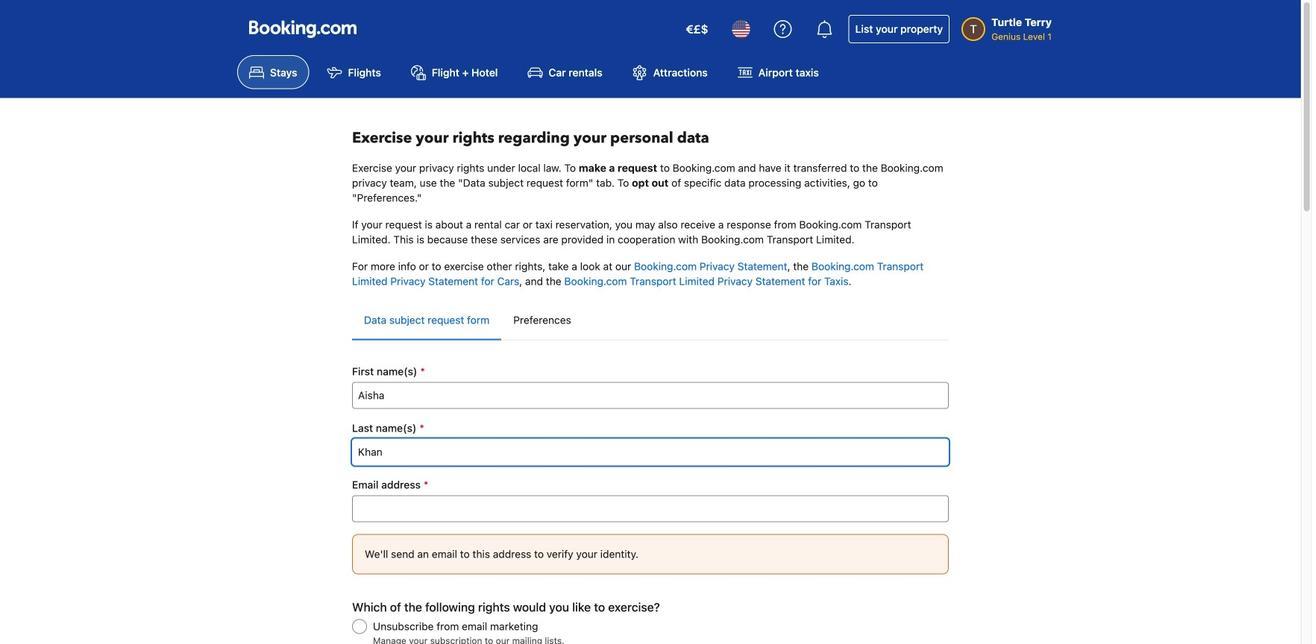 Task type: vqa. For each thing, say whether or not it's contained in the screenshot.
email field
yes



Task type: locate. For each thing, give the bounding box(es) containing it.
None field
[[352, 382, 949, 409], [352, 439, 949, 466], [352, 382, 949, 409], [352, 439, 949, 466]]

tab list
[[352, 301, 949, 341]]

booking.com online hotel reservations image
[[249, 20, 357, 38]]

None email field
[[352, 496, 949, 523]]



